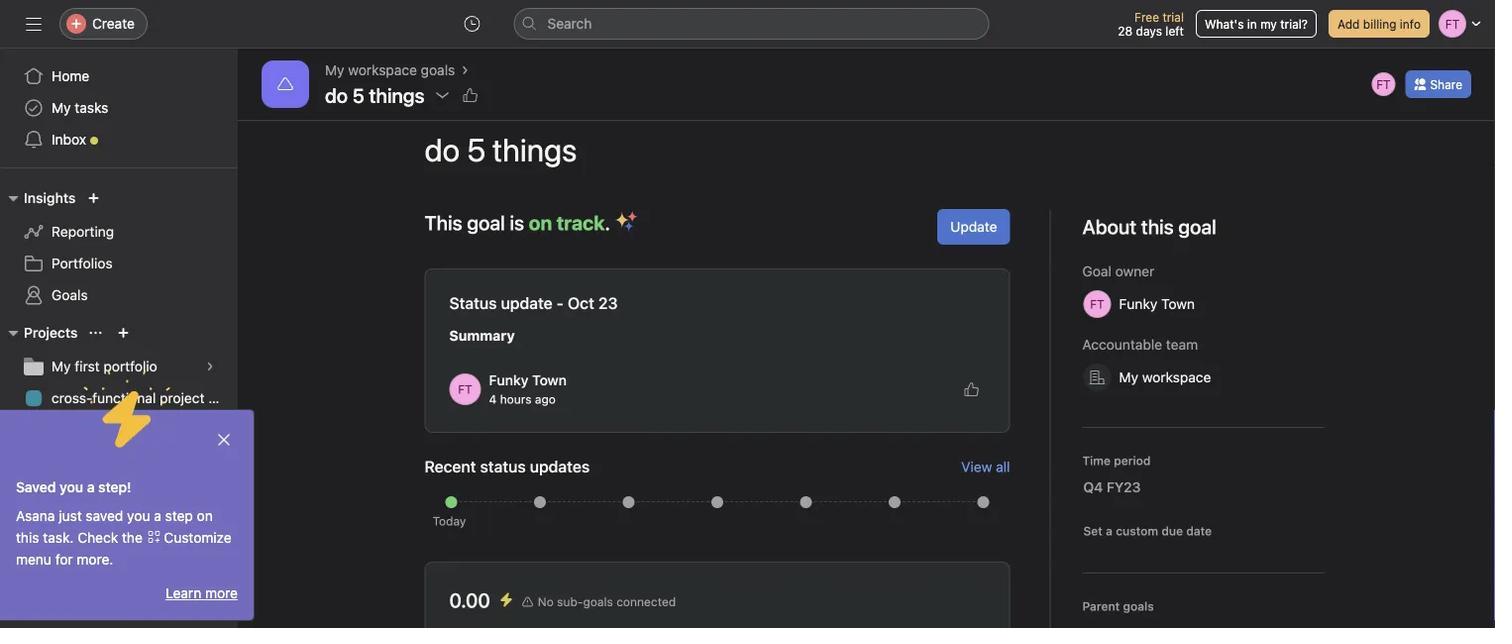 Task type: describe. For each thing, give the bounding box(es) containing it.
the
[[122, 530, 143, 546]]

town for funky town 4 hours ago
[[532, 372, 567, 388]]

add
[[1338, 17, 1360, 31]]

0 vertical spatial on
[[529, 211, 552, 234]]

about
[[1082, 215, 1137, 238]]

funky town 4 hours ago
[[489, 372, 567, 406]]

town for funky town
[[1161, 296, 1195, 312]]

more.
[[77, 551, 113, 568]]

ago
[[535, 392, 556, 406]]

show options, current sort, top image
[[90, 327, 101, 339]]

my for my tasks
[[52, 100, 71, 116]]

saved
[[16, 479, 56, 495]]

view
[[961, 459, 992, 475]]

my for my first portfolio
[[52, 358, 71, 375]]

projects button
[[0, 321, 78, 345]]

global element
[[0, 49, 238, 167]]

my tasks link
[[12, 92, 226, 124]]

home
[[52, 68, 89, 84]]

custom
[[1116, 524, 1158, 538]]

see details, my first portfolio image
[[204, 361, 216, 373]]

task.
[[43, 530, 74, 546]]

new image
[[88, 192, 99, 204]]

funky town button
[[1075, 286, 1228, 322]]

create button
[[59, 8, 148, 40]]

status updates
[[480, 457, 590, 476]]

project
[[160, 390, 205, 406]]

reporting link
[[12, 216, 226, 248]]

projects element
[[0, 315, 238, 418]]

this goal
[[1141, 215, 1216, 238]]

this goal is on track .
[[425, 211, 610, 234]]

saved
[[86, 508, 123, 524]]

asana just saved you a step on this task. check the
[[16, 508, 213, 546]]

about this goal
[[1082, 215, 1216, 238]]

update
[[950, 218, 997, 235]]

goals
[[52, 287, 88, 303]]

insights
[[24, 190, 76, 206]]

q4 fy23
[[1083, 479, 1141, 495]]

search button
[[514, 8, 989, 40]]

view all
[[961, 459, 1010, 475]]

insights button
[[0, 186, 76, 210]]

add billing info
[[1338, 17, 1421, 31]]

today
[[433, 514, 466, 528]]

days
[[1136, 24, 1162, 38]]

my first portfolio link
[[12, 351, 226, 382]]

set a custom due date
[[1083, 524, 1212, 538]]

home link
[[12, 60, 226, 92]]

my workspace button
[[1075, 360, 1244, 395]]

first
[[75, 358, 100, 375]]

portfolios
[[52, 255, 113, 271]]

reporting
[[52, 223, 114, 240]]

ft inside 'button'
[[1376, 77, 1391, 91]]

q4 fy23 button
[[1071, 470, 1174, 505]]

hours
[[500, 392, 532, 406]]

my workspace goals
[[325, 62, 455, 78]]

portfolio
[[103, 358, 157, 375]]

tasks
[[75, 100, 108, 116]]

track
[[557, 211, 605, 234]]

set a custom due date button
[[1079, 521, 1217, 541]]

on inside asana just saved you a step on this task. check the
[[197, 508, 213, 524]]

accountable team
[[1082, 336, 1198, 353]]

my tasks
[[52, 100, 108, 116]]

goals for workspace
[[421, 62, 455, 78]]

learn more link
[[165, 585, 238, 601]]

.
[[605, 211, 610, 234]]

you inside asana just saved you a step on this task. check the
[[127, 508, 150, 524]]

share
[[1430, 77, 1462, 91]]

my workspace goals link
[[325, 59, 455, 81]]

what's in my trial? button
[[1196, 10, 1317, 38]]

customize menu for more.
[[16, 530, 232, 568]]

step
[[165, 508, 193, 524]]

0 horizontal spatial a
[[87, 479, 95, 495]]

for
[[55, 551, 73, 568]]

q4
[[1083, 479, 1103, 495]]

5 things
[[353, 83, 425, 107]]

accountable
[[1082, 336, 1162, 353]]

team
[[1166, 336, 1198, 353]]

-
[[557, 294, 564, 313]]

0 likes. click to like this task image inside the latest status update element
[[964, 381, 979, 397]]

time
[[1082, 454, 1111, 468]]

functional
[[92, 390, 156, 406]]



Task type: vqa. For each thing, say whether or not it's contained in the screenshot.
recipients
no



Task type: locate. For each thing, give the bounding box(es) containing it.
0 likes. click to like this task image up view
[[964, 381, 979, 397]]

check
[[78, 530, 118, 546]]

funky for funky town 4 hours ago
[[489, 372, 529, 388]]

parent
[[1082, 599, 1120, 613]]

goal
[[1082, 263, 1112, 279]]

a inside asana just saved you a step on this task. check the
[[154, 508, 161, 524]]

parent goals
[[1082, 599, 1154, 613]]

inbox
[[52, 131, 86, 148]]

town inside "funky town 4 hours ago"
[[532, 372, 567, 388]]

1 vertical spatial on
[[197, 508, 213, 524]]

my up do
[[325, 62, 344, 78]]

1 horizontal spatial 0 likes. click to like this task image
[[964, 381, 979, 397]]

1 vertical spatial 0 likes. click to like this task image
[[964, 381, 979, 397]]

learn more
[[165, 585, 238, 601]]

a right "set"
[[1106, 524, 1113, 538]]

you up just in the bottom left of the page
[[60, 479, 83, 495]]

my inside global element
[[52, 100, 71, 116]]

1 vertical spatial you
[[127, 508, 150, 524]]

history image
[[464, 16, 480, 32]]

asana
[[16, 508, 55, 524]]

is
[[510, 211, 524, 234]]

funky
[[1119, 296, 1158, 312], [489, 372, 529, 388]]

saved you a step!
[[16, 479, 131, 495]]

my
[[1260, 17, 1277, 31]]

ft
[[1376, 77, 1391, 91], [458, 382, 472, 396]]

you up the
[[127, 508, 150, 524]]

my for my workspace
[[1119, 369, 1138, 385]]

funky inside "funky town 4 hours ago"
[[489, 372, 529, 388]]

customize
[[164, 530, 232, 546]]

update button
[[938, 209, 1010, 245]]

town up ago
[[532, 372, 567, 388]]

left
[[1166, 24, 1184, 38]]

show options image
[[434, 87, 450, 103]]

1 horizontal spatial ft
[[1376, 77, 1391, 91]]

funky for funky town
[[1119, 296, 1158, 312]]

0 horizontal spatial workspace
[[348, 62, 417, 78]]

4
[[489, 392, 497, 406]]

cross-functional project plan
[[52, 390, 235, 406]]

what's in my trial?
[[1205, 17, 1308, 31]]

my inside projects element
[[52, 358, 71, 375]]

goals link
[[12, 279, 226, 311]]

status
[[449, 294, 497, 313]]

billing
[[1363, 17, 1397, 31]]

cross-
[[52, 390, 92, 406]]

0 vertical spatial ft
[[1376, 77, 1391, 91]]

0 horizontal spatial funky
[[489, 372, 529, 388]]

town inside dropdown button
[[1161, 296, 1195, 312]]

menu
[[16, 551, 51, 568]]

more
[[205, 585, 238, 601]]

workspace up 5 things
[[348, 62, 417, 78]]

status update - oct 23
[[449, 294, 618, 313]]

workspace for my workspace goals
[[348, 62, 417, 78]]

cross-functional project plan link
[[12, 382, 235, 414]]

my left first at the left bottom of page
[[52, 358, 71, 375]]

ft left share button
[[1376, 77, 1391, 91]]

search
[[547, 15, 592, 32]]

new project or portfolio image
[[117, 327, 129, 339]]

2 horizontal spatial a
[[1106, 524, 1113, 538]]

0 vertical spatial workspace
[[348, 62, 417, 78]]

add billing info button
[[1329, 10, 1430, 38]]

my for my workspace goals
[[325, 62, 344, 78]]

1 horizontal spatial a
[[154, 508, 161, 524]]

do 5 things
[[325, 83, 425, 107]]

workspace inside dropdown button
[[1142, 369, 1211, 385]]

hide sidebar image
[[26, 16, 42, 32]]

my down accountable
[[1119, 369, 1138, 385]]

town up "team"
[[1161, 296, 1195, 312]]

goals for sub-
[[583, 595, 613, 609]]

goal owner
[[1082, 263, 1155, 279]]

projects
[[24, 324, 78, 341]]

0 vertical spatial you
[[60, 479, 83, 495]]

due
[[1162, 524, 1183, 538]]

1 vertical spatial workspace
[[1142, 369, 1211, 385]]

0 horizontal spatial town
[[532, 372, 567, 388]]

goals up show options 'icon' at the top of page
[[421, 62, 455, 78]]

goals left connected
[[583, 595, 613, 609]]

a left 'step'
[[154, 508, 161, 524]]

close toast image
[[216, 432, 232, 448]]

create
[[92, 15, 135, 32]]

funky up hours
[[489, 372, 529, 388]]

my left tasks
[[52, 100, 71, 116]]

learn
[[165, 585, 201, 601]]

do
[[325, 83, 348, 107]]

date
[[1186, 524, 1212, 538]]

1 horizontal spatial workspace
[[1142, 369, 1211, 385]]

ft button
[[1370, 70, 1397, 98]]

just
[[59, 508, 82, 524]]

0 vertical spatial 0 likes. click to like this task image
[[462, 87, 478, 103]]

1 vertical spatial town
[[532, 372, 567, 388]]

0 likes. click to like this task image
[[462, 87, 478, 103], [964, 381, 979, 397]]

0 horizontal spatial ft
[[458, 382, 472, 396]]

search list box
[[514, 8, 989, 40]]

no sub-goals connected
[[538, 595, 676, 609]]

1 horizontal spatial goals
[[583, 595, 613, 609]]

on up customize
[[197, 508, 213, 524]]

goal
[[467, 211, 505, 234]]

workspace
[[348, 62, 417, 78], [1142, 369, 1211, 385]]

1 horizontal spatial funky
[[1119, 296, 1158, 312]]

ft left the 4
[[458, 382, 472, 396]]

time period
[[1082, 454, 1151, 468]]

trial
[[1163, 10, 1184, 24]]

funky inside 'funky town' dropdown button
[[1119, 296, 1158, 312]]

trial?
[[1280, 17, 1308, 31]]

1 vertical spatial ft
[[458, 382, 472, 396]]

owner
[[1115, 263, 1155, 279]]

summary
[[449, 327, 515, 344]]

oct 23
[[568, 294, 618, 313]]

0.00
[[449, 589, 490, 612]]

1 horizontal spatial on
[[529, 211, 552, 234]]

0 horizontal spatial on
[[197, 508, 213, 524]]

ft inside the latest status update element
[[458, 382, 472, 396]]

workspace for my workspace
[[1142, 369, 1211, 385]]

portfolios link
[[12, 248, 226, 279]]

view all button
[[961, 459, 1010, 475]]

1 horizontal spatial you
[[127, 508, 150, 524]]

period
[[1114, 454, 1151, 468]]

funky down owner on the top of page
[[1119, 296, 1158, 312]]

Goal name text field
[[409, 114, 1324, 185]]

a left step!
[[87, 479, 95, 495]]

on right the is
[[529, 211, 552, 234]]

2 horizontal spatial goals
[[1123, 599, 1154, 613]]

my inside dropdown button
[[1119, 369, 1138, 385]]

step!
[[98, 479, 131, 495]]

28
[[1118, 24, 1133, 38]]

0 vertical spatial funky
[[1119, 296, 1158, 312]]

no
[[538, 595, 554, 609]]

recent
[[425, 457, 476, 476]]

0 vertical spatial town
[[1161, 296, 1195, 312]]

0 horizontal spatial goals
[[421, 62, 455, 78]]

fy23
[[1107, 479, 1141, 495]]

sub-
[[557, 595, 583, 609]]

1 vertical spatial funky
[[489, 372, 529, 388]]

a inside set a custom due date 'button'
[[1106, 524, 1113, 538]]

0 likes. click to like this task image right show options 'icon' at the top of page
[[462, 87, 478, 103]]

latest status update element
[[425, 269, 1010, 433]]

0 horizontal spatial 0 likes. click to like this task image
[[462, 87, 478, 103]]

what's
[[1205, 17, 1244, 31]]

this
[[425, 211, 462, 234]]

funky town link
[[489, 372, 567, 388]]

goals right parent
[[1123, 599, 1154, 613]]

workspace down "team"
[[1142, 369, 1211, 385]]

1 horizontal spatial town
[[1161, 296, 1195, 312]]

insights element
[[0, 180, 238, 315]]

free
[[1135, 10, 1159, 24]]

0 horizontal spatial you
[[60, 479, 83, 495]]



